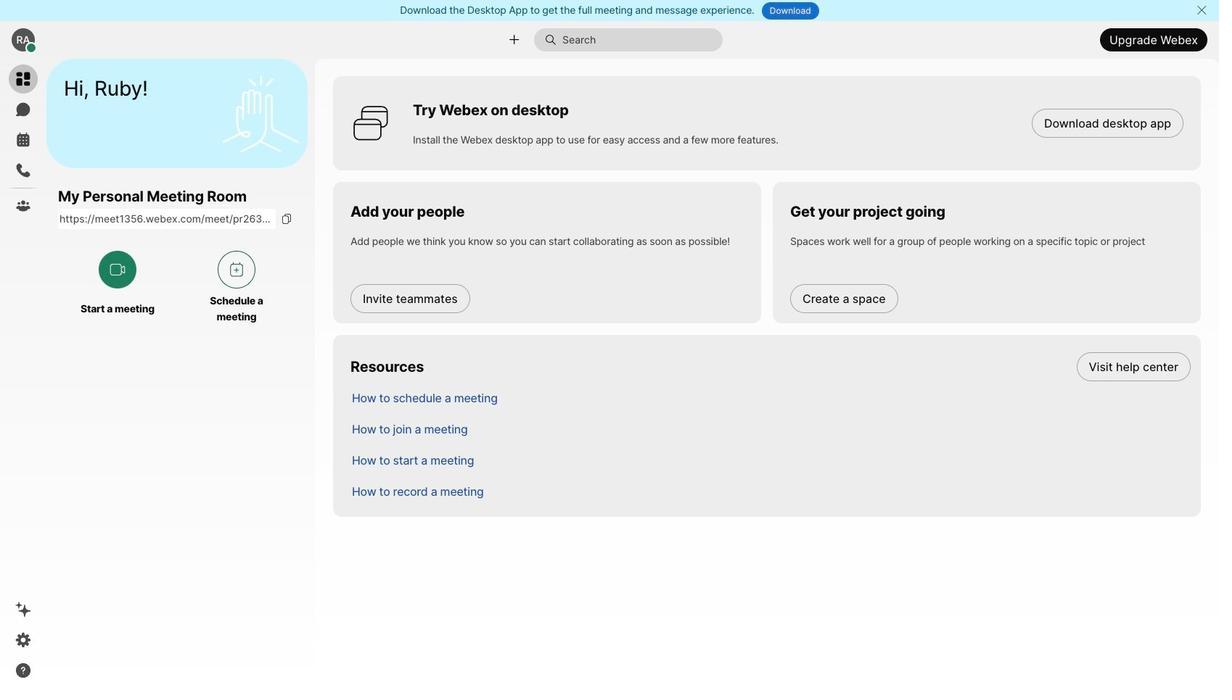 Task type: locate. For each thing, give the bounding box(es) containing it.
webex tab list
[[9, 65, 38, 221]]

list item
[[340, 351, 1201, 382], [340, 382, 1201, 414], [340, 414, 1201, 445], [340, 445, 1201, 476], [340, 476, 1201, 507]]

4 list item from the top
[[340, 445, 1201, 476]]

two hands high fiving image
[[217, 70, 304, 157]]

None text field
[[58, 209, 276, 230]]

navigation
[[0, 59, 46, 699]]

2 list item from the top
[[340, 382, 1201, 414]]

1 list item from the top
[[340, 351, 1201, 382]]

cancel_16 image
[[1196, 4, 1208, 16]]



Task type: vqa. For each thing, say whether or not it's contained in the screenshot.
Meetings TAB
no



Task type: describe. For each thing, give the bounding box(es) containing it.
5 list item from the top
[[340, 476, 1201, 507]]

3 list item from the top
[[340, 414, 1201, 445]]



